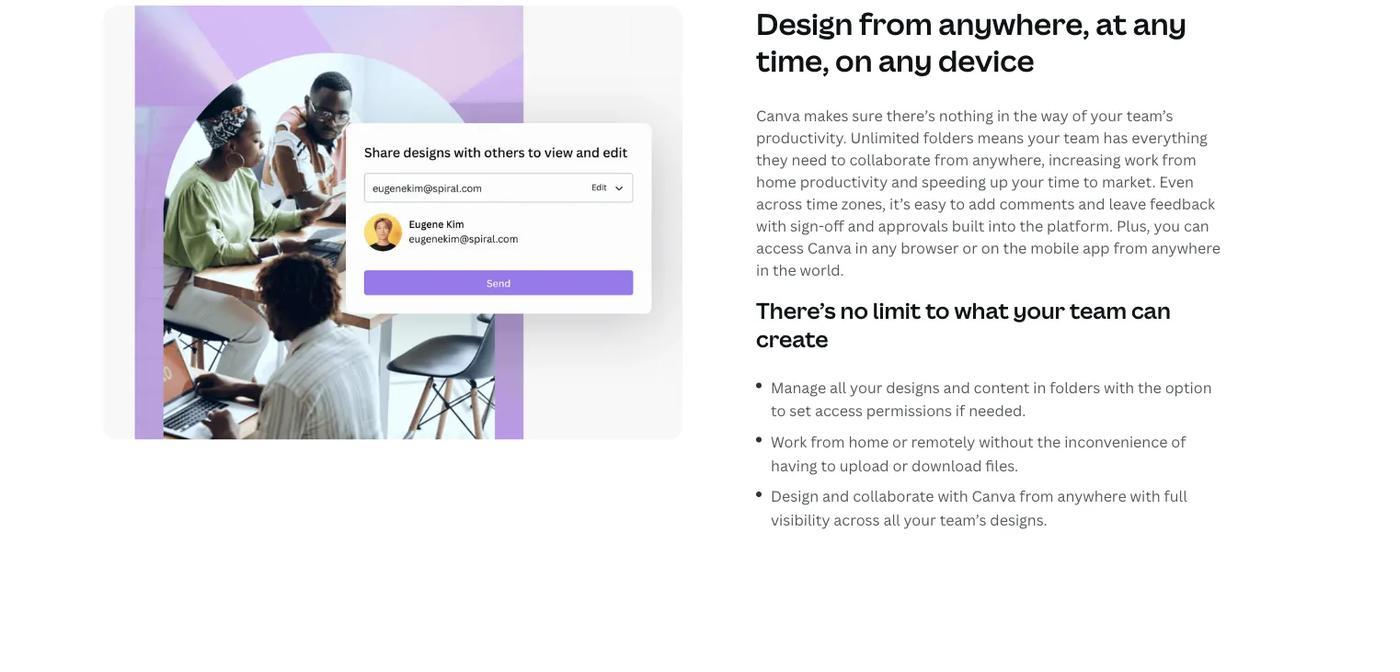 Task type: vqa. For each thing, say whether or not it's contained in the screenshot.
access within the Manage All Your Designs And Content In Folders With The Option To Set Access Permissions If Needed.
yes



Task type: locate. For each thing, give the bounding box(es) containing it.
0 horizontal spatial folders
[[923, 128, 974, 148]]

with
[[756, 216, 787, 236], [1104, 378, 1134, 397], [938, 487, 968, 506], [1130, 487, 1161, 506]]

design from anywhere, at any time, on any device
[[756, 4, 1187, 81]]

0 vertical spatial home
[[756, 172, 796, 192]]

1 horizontal spatial home
[[848, 432, 889, 452]]

to right limit
[[926, 295, 950, 325]]

to
[[831, 150, 846, 170], [1083, 172, 1098, 192], [950, 194, 965, 214], [926, 295, 950, 325], [771, 401, 786, 421], [821, 456, 836, 475]]

and up it's
[[891, 172, 918, 192]]

1 horizontal spatial access
[[815, 401, 863, 421]]

1 horizontal spatial of
[[1171, 432, 1186, 452]]

1 vertical spatial folders
[[1050, 378, 1100, 397]]

work
[[1124, 150, 1159, 170]]

they
[[756, 150, 788, 170]]

anywhere inside 'canva makes sure there's nothing in the way of your team's productivity. unlimited folders means your team has everything they need to collaborate from anywhere, increasing work from home productivity and speeding up your time to market. even across time zones, it's easy to add comments and leave feedback with sign-off and approvals built into the platform. plus, you can access canva in any browser or on the mobile app from anywhere in the world.'
[[1151, 238, 1221, 258]]

team's
[[1127, 106, 1173, 126], [940, 510, 987, 530]]

your inside manage all your designs and content in folders with the option to set access permissions if needed.
[[850, 378, 883, 397]]

0 horizontal spatial on
[[835, 41, 872, 81]]

your inside design and collaborate with canva from anywhere with full visibility across all your team's designs.
[[904, 510, 936, 530]]

home inside work from home or remotely without the inconvenience of having to upload or download files.
[[848, 432, 889, 452]]

team's inside 'canva makes sure there's nothing in the way of your team's productivity. unlimited folders means your team has everything they need to collaborate from anywhere, increasing work from home productivity and speeding up your time to market. even across time zones, it's easy to add comments and leave feedback with sign-off and approvals built into the platform. plus, you can access canva in any browser or on the mobile app from anywhere in the world.'
[[1127, 106, 1173, 126]]

in
[[997, 106, 1010, 126], [855, 238, 868, 258], [756, 260, 769, 280], [1033, 378, 1046, 397]]

1 vertical spatial collaborate
[[853, 487, 934, 506]]

team
[[1064, 128, 1100, 148], [1070, 295, 1127, 325]]

anywhere, inside 'canva makes sure there's nothing in the way of your team's productivity. unlimited folders means your team has everything they need to collaborate from anywhere, increasing work from home productivity and speeding up your time to market. even across time zones, it's easy to add comments and leave feedback with sign-off and approvals built into the platform. plus, you can access canva in any browser or on the mobile app from anywhere in the world.'
[[972, 150, 1045, 170]]

1 vertical spatial access
[[815, 401, 863, 421]]

access down sign-
[[756, 238, 804, 258]]

access
[[756, 238, 804, 258], [815, 401, 863, 421]]

of
[[1072, 106, 1087, 126], [1171, 432, 1186, 452]]

or down built
[[962, 238, 978, 258]]

design for design from anywhere, at any time, on any device
[[756, 4, 853, 44]]

1 vertical spatial all
[[883, 510, 900, 530]]

2 vertical spatial canva
[[972, 487, 1016, 506]]

1 horizontal spatial anywhere
[[1151, 238, 1221, 258]]

of up full
[[1171, 432, 1186, 452]]

it's
[[890, 194, 911, 214]]

0 horizontal spatial all
[[830, 378, 847, 397]]

team down app
[[1070, 295, 1127, 325]]

on up the sure
[[835, 41, 872, 81]]

time down increasing
[[1048, 172, 1080, 192]]

0 horizontal spatial canva
[[756, 106, 800, 126]]

0 vertical spatial anywhere
[[1151, 238, 1221, 258]]

your inside there's no limit to what your team can create
[[1013, 295, 1065, 325]]

in right content
[[1033, 378, 1046, 397]]

to inside there's no limit to what your team can create
[[926, 295, 950, 325]]

to down increasing
[[1083, 172, 1098, 192]]

browser
[[901, 238, 959, 258]]

the left way
[[1014, 106, 1037, 126]]

with inside 'canva makes sure there's nothing in the way of your team's productivity. unlimited folders means your team has everything they need to collaborate from anywhere, increasing work from home productivity and speeding up your time to market. even across time zones, it's easy to add comments and leave feedback with sign-off and approvals built into the platform. plus, you can access canva in any browser or on the mobile app from anywhere in the world.'
[[756, 216, 787, 236]]

1 horizontal spatial folders
[[1050, 378, 1100, 397]]

of right way
[[1072, 106, 1087, 126]]

1 vertical spatial across
[[834, 510, 880, 530]]

0 vertical spatial team
[[1064, 128, 1100, 148]]

1 vertical spatial design
[[771, 487, 819, 506]]

canva
[[756, 106, 800, 126], [808, 238, 852, 258], [972, 487, 1016, 506]]

1 horizontal spatial can
[[1184, 216, 1209, 236]]

to left set
[[771, 401, 786, 421]]

remotely
[[911, 432, 975, 452]]

all right manage
[[830, 378, 847, 397]]

leave
[[1109, 194, 1146, 214]]

team's up the everything
[[1127, 106, 1173, 126]]

market.
[[1102, 172, 1156, 192]]

your right what
[[1013, 295, 1065, 325]]

add
[[969, 194, 996, 214]]

all down upload
[[883, 510, 900, 530]]

0 vertical spatial can
[[1184, 216, 1209, 236]]

all
[[830, 378, 847, 397], [883, 510, 900, 530]]

anywhere
[[1151, 238, 1221, 258], [1057, 487, 1127, 506]]

or down permissions on the right of the page
[[892, 432, 908, 452]]

1 vertical spatial home
[[848, 432, 889, 452]]

folders up inconvenience
[[1050, 378, 1100, 397]]

in up there's
[[756, 260, 769, 280]]

collaborate inside 'canva makes sure there's nothing in the way of your team's productivity. unlimited folders means your team has everything they need to collaborate from anywhere, increasing work from home productivity and speeding up your time to market. even across time zones, it's easy to add comments and leave feedback with sign-off and approvals built into the platform. plus, you can access canva in any browser or on the mobile app from anywhere in the world.'
[[849, 150, 931, 170]]

0 horizontal spatial access
[[756, 238, 804, 258]]

design
[[756, 4, 853, 44], [771, 487, 819, 506]]

0 vertical spatial anywhere,
[[939, 4, 1090, 44]]

anywhere down inconvenience
[[1057, 487, 1127, 506]]

access right set
[[815, 401, 863, 421]]

to inside work from home or remotely without the inconvenience of having to upload or download files.
[[821, 456, 836, 475]]

collaborate down unlimited on the right of page
[[849, 150, 931, 170]]

can down you
[[1131, 295, 1171, 325]]

anywhere,
[[939, 4, 1090, 44], [972, 150, 1045, 170]]

0 horizontal spatial anywhere
[[1057, 487, 1127, 506]]

1 vertical spatial anywhere,
[[972, 150, 1045, 170]]

1 horizontal spatial across
[[834, 510, 880, 530]]

1 vertical spatial time
[[806, 194, 838, 214]]

and down zones,
[[848, 216, 875, 236]]

design and collaborate with canva from anywhere with full visibility across all your team's designs.
[[771, 487, 1187, 530]]

anywhere inside design and collaborate with canva from anywhere with full visibility across all your team's designs.
[[1057, 487, 1127, 506]]

your down download
[[904, 510, 936, 530]]

1 vertical spatial of
[[1171, 432, 1186, 452]]

0 vertical spatial canva
[[756, 106, 800, 126]]

and inside design and collaborate with canva from anywhere with full visibility across all your team's designs.
[[822, 487, 849, 506]]

your down way
[[1028, 128, 1060, 148]]

need
[[792, 150, 827, 170]]

collaborate inside design and collaborate with canva from anywhere with full visibility across all your team's designs.
[[853, 487, 934, 506]]

0 vertical spatial folders
[[923, 128, 974, 148]]

team's inside design and collaborate with canva from anywhere with full visibility across all your team's designs.
[[940, 510, 987, 530]]

collaborate
[[849, 150, 931, 170], [853, 487, 934, 506]]

canva down off
[[808, 238, 852, 258]]

plus,
[[1117, 216, 1151, 236]]

means
[[977, 128, 1024, 148]]

visibility
[[771, 510, 830, 530]]

time
[[1048, 172, 1080, 192], [806, 194, 838, 214]]

work
[[771, 432, 807, 452]]

0 vertical spatial all
[[830, 378, 847, 397]]

1 vertical spatial anywhere
[[1057, 487, 1127, 506]]

on down into
[[981, 238, 1000, 258]]

limit
[[873, 295, 921, 325]]

mobile
[[1030, 238, 1079, 258]]

0 vertical spatial collaborate
[[849, 150, 931, 170]]

with up inconvenience
[[1104, 378, 1134, 397]]

across up sign-
[[756, 194, 802, 214]]

needed.
[[969, 401, 1026, 421]]

folders down nothing
[[923, 128, 974, 148]]

having
[[771, 456, 817, 475]]

any
[[1133, 4, 1187, 44], [878, 41, 932, 81], [872, 238, 897, 258]]

your left designs
[[850, 378, 883, 397]]

0 vertical spatial on
[[835, 41, 872, 81]]

to right having
[[821, 456, 836, 475]]

or right upload
[[893, 456, 908, 475]]

create
[[756, 324, 828, 354]]

0 horizontal spatial home
[[756, 172, 796, 192]]

can
[[1184, 216, 1209, 236], [1131, 295, 1171, 325]]

the down comments
[[1020, 216, 1043, 236]]

access inside 'canva makes sure there's nothing in the way of your team's productivity. unlimited folders means your team has everything they need to collaborate from anywhere, increasing work from home productivity and speeding up your time to market. even across time zones, it's easy to add comments and leave feedback with sign-off and approvals built into the platform. plus, you can access canva in any browser or on the mobile app from anywhere in the world.'
[[756, 238, 804, 258]]

productivity
[[800, 172, 888, 192]]

0 vertical spatial design
[[756, 4, 853, 44]]

what
[[954, 295, 1009, 325]]

any down approvals
[[872, 238, 897, 258]]

even
[[1159, 172, 1194, 192]]

design inside design from anywhere, at any time, on any device
[[756, 4, 853, 44]]

of inside work from home or remotely without the inconvenience of having to upload or download files.
[[1171, 432, 1186, 452]]

at
[[1096, 4, 1127, 44]]

your
[[1091, 106, 1123, 126], [1028, 128, 1060, 148], [1012, 172, 1044, 192], [1013, 295, 1065, 325], [850, 378, 883, 397], [904, 510, 936, 530]]

2 horizontal spatial canva
[[972, 487, 1016, 506]]

anywhere, inside design from anywhere, at any time, on any device
[[939, 4, 1090, 44]]

1 horizontal spatial all
[[883, 510, 900, 530]]

1 horizontal spatial canva
[[808, 238, 852, 258]]

0 vertical spatial of
[[1072, 106, 1087, 126]]

with down download
[[938, 487, 968, 506]]

1 vertical spatial on
[[981, 238, 1000, 258]]

1 horizontal spatial on
[[981, 238, 1000, 258]]

collaborate down upload
[[853, 487, 934, 506]]

1 vertical spatial can
[[1131, 295, 1171, 325]]

0 vertical spatial or
[[962, 238, 978, 258]]

and up if
[[943, 378, 970, 397]]

and
[[891, 172, 918, 192], [1078, 194, 1105, 214], [848, 216, 875, 236], [943, 378, 970, 397], [822, 487, 849, 506]]

1 horizontal spatial time
[[1048, 172, 1080, 192]]

0 horizontal spatial across
[[756, 194, 802, 214]]

0 vertical spatial access
[[756, 238, 804, 258]]

the inside manage all your designs and content in folders with the option to set access permissions if needed.
[[1138, 378, 1162, 397]]

set
[[790, 401, 811, 421]]

home down they on the right top
[[756, 172, 796, 192]]

1 vertical spatial canva
[[808, 238, 852, 258]]

app
[[1083, 238, 1110, 258]]

there's no limit to what your team can create
[[756, 295, 1171, 354]]

world.
[[800, 260, 844, 280]]

increasing
[[1049, 150, 1121, 170]]

1 horizontal spatial team's
[[1127, 106, 1173, 126]]

everything
[[1132, 128, 1208, 148]]

0 vertical spatial team's
[[1127, 106, 1173, 126]]

content
[[974, 378, 1030, 397]]

of for way
[[1072, 106, 1087, 126]]

home
[[756, 172, 796, 192], [848, 432, 889, 452]]

there's
[[756, 295, 836, 325]]

or
[[962, 238, 978, 258], [892, 432, 908, 452], [893, 456, 908, 475]]

anywhere down you
[[1151, 238, 1221, 258]]

canva up productivity.
[[756, 106, 800, 126]]

of for inconvenience
[[1171, 432, 1186, 452]]

has
[[1104, 128, 1128, 148]]

across down upload
[[834, 510, 880, 530]]

team's left designs.
[[940, 510, 987, 530]]

on inside 'canva makes sure there's nothing in the way of your team's productivity. unlimited folders means your team has everything they need to collaborate from anywhere, increasing work from home productivity and speeding up your time to market. even across time zones, it's easy to add comments and leave feedback with sign-off and approvals built into the platform. plus, you can access canva in any browser or on the mobile app from anywhere in the world.'
[[981, 238, 1000, 258]]

2 vertical spatial or
[[893, 456, 908, 475]]

device
[[938, 41, 1034, 81]]

1 vertical spatial team's
[[940, 510, 987, 530]]

design inside design and collaborate with canva from anywhere with full visibility across all your team's designs.
[[771, 487, 819, 506]]

1 vertical spatial team
[[1070, 295, 1127, 325]]

0 horizontal spatial of
[[1072, 106, 1087, 126]]

team up increasing
[[1064, 128, 1100, 148]]

feedback
[[1150, 194, 1215, 214]]

home inside 'canva makes sure there's nothing in the way of your team's productivity. unlimited folders means your team has everything they need to collaborate from anywhere, increasing work from home productivity and speeding up your time to market. even across time zones, it's easy to add comments and leave feedback with sign-off and approvals built into the platform. plus, you can access canva in any browser or on the mobile app from anywhere in the world.'
[[756, 172, 796, 192]]

folders
[[923, 128, 974, 148], [1050, 378, 1100, 397]]

0 horizontal spatial can
[[1131, 295, 1171, 325]]

the right the without
[[1037, 432, 1061, 452]]

the
[[1014, 106, 1037, 126], [1020, 216, 1043, 236], [1003, 238, 1027, 258], [773, 260, 796, 280], [1138, 378, 1162, 397], [1037, 432, 1061, 452]]

with left sign-
[[756, 216, 787, 236]]

across inside design and collaborate with canva from anywhere with full visibility across all your team's designs.
[[834, 510, 880, 530]]

0 vertical spatial across
[[756, 194, 802, 214]]

across
[[756, 194, 802, 214], [834, 510, 880, 530]]

unlimited
[[850, 128, 920, 148]]

the left option
[[1138, 378, 1162, 397]]

1 vertical spatial or
[[892, 432, 908, 452]]

full
[[1164, 487, 1187, 506]]

without
[[979, 432, 1034, 452]]

the left world.
[[773, 260, 796, 280]]

0 horizontal spatial team's
[[940, 510, 987, 530]]

from
[[859, 4, 933, 44], [934, 150, 969, 170], [1162, 150, 1197, 170], [1114, 238, 1148, 258], [811, 432, 845, 452], [1019, 487, 1054, 506]]

on
[[835, 41, 872, 81], [981, 238, 1000, 258]]

canva down files.
[[972, 487, 1016, 506]]

and down upload
[[822, 487, 849, 506]]

home up upload
[[848, 432, 889, 452]]

time up off
[[806, 194, 838, 214]]

can down feedback
[[1184, 216, 1209, 236]]

of inside 'canva makes sure there's nothing in the way of your team's productivity. unlimited folders means your team has everything they need to collaborate from anywhere, increasing work from home productivity and speeding up your time to market. even across time zones, it's easy to add comments and leave feedback with sign-off and approvals built into the platform. plus, you can access canva in any browser or on the mobile app from anywhere in the world.'
[[1072, 106, 1087, 126]]

productivity.
[[756, 128, 847, 148]]



Task type: describe. For each thing, give the bounding box(es) containing it.
in up means
[[997, 106, 1010, 126]]

in down zones,
[[855, 238, 868, 258]]

and up platform.
[[1078, 194, 1105, 214]]

you
[[1154, 216, 1180, 236]]

there's
[[886, 106, 935, 126]]

built
[[952, 216, 985, 236]]

to inside manage all your designs and content in folders with the option to set access permissions if needed.
[[771, 401, 786, 421]]

all inside design and collaborate with canva from anywhere with full visibility across all your team's designs.
[[883, 510, 900, 530]]

can inside 'canva makes sure there's nothing in the way of your team's productivity. unlimited folders means your team has everything they need to collaborate from anywhere, increasing work from home productivity and speeding up your time to market. even across time zones, it's easy to add comments and leave feedback with sign-off and approvals built into the platform. plus, you can access canva in any browser or on the mobile app from anywhere in the world.'
[[1184, 216, 1209, 236]]

work from home or remotely without the inconvenience of having to upload or download files.
[[771, 432, 1186, 475]]

if
[[956, 401, 965, 421]]

folders inside manage all your designs and content in folders with the option to set access permissions if needed.
[[1050, 378, 1100, 397]]

off
[[824, 216, 844, 236]]

any inside 'canva makes sure there's nothing in the way of your team's productivity. unlimited folders means your team has everything they need to collaborate from anywhere, increasing work from home productivity and speeding up your time to market. even across time zones, it's easy to add comments and leave feedback with sign-off and approvals built into the platform. plus, you can access canva in any browser or on the mobile app from anywhere in the world.'
[[872, 238, 897, 258]]

0 vertical spatial time
[[1048, 172, 1080, 192]]

up
[[990, 172, 1008, 192]]

across inside 'canva makes sure there's nothing in the way of your team's productivity. unlimited folders means your team has everything they need to collaborate from anywhere, increasing work from home productivity and speeding up your time to market. even across time zones, it's easy to add comments and leave feedback with sign-off and approvals built into the platform. plus, you can access canva in any browser or on the mobile app from anywhere in the world.'
[[756, 194, 802, 214]]

speeding
[[922, 172, 986, 192]]

team inside 'canva makes sure there's nothing in the way of your team's productivity. unlimited folders means your team has everything they need to collaborate from anywhere, increasing work from home productivity and speeding up your time to market. even across time zones, it's easy to add comments and leave feedback with sign-off and approvals built into the platform. plus, you can access canva in any browser or on the mobile app from anywhere in the world.'
[[1064, 128, 1100, 148]]

way
[[1041, 106, 1069, 126]]

the inside work from home or remotely without the inconvenience of having to upload or download files.
[[1037, 432, 1061, 452]]

your up comments
[[1012, 172, 1044, 192]]

platform.
[[1047, 216, 1113, 236]]

with left full
[[1130, 487, 1161, 506]]

designs
[[886, 378, 940, 397]]

permissions image
[[103, 6, 683, 440]]

and inside manage all your designs and content in folders with the option to set access permissions if needed.
[[943, 378, 970, 397]]

can inside there's no limit to what your team can create
[[1131, 295, 1171, 325]]

easy
[[914, 194, 946, 214]]

with inside manage all your designs and content in folders with the option to set access permissions if needed.
[[1104, 378, 1134, 397]]

canva inside design and collaborate with canva from anywhere with full visibility across all your team's designs.
[[972, 487, 1016, 506]]

permissions
[[866, 401, 952, 421]]

time,
[[756, 41, 829, 81]]

on inside design from anywhere, at any time, on any device
[[835, 41, 872, 81]]

all inside manage all your designs and content in folders with the option to set access permissions if needed.
[[830, 378, 847, 397]]

approvals
[[878, 216, 948, 236]]

team inside there's no limit to what your team can create
[[1070, 295, 1127, 325]]

access inside manage all your designs and content in folders with the option to set access permissions if needed.
[[815, 401, 863, 421]]

files.
[[986, 456, 1018, 475]]

from inside design from anywhere, at any time, on any device
[[859, 4, 933, 44]]

sign-
[[790, 216, 824, 236]]

download
[[912, 456, 982, 475]]

to down speeding
[[950, 194, 965, 214]]

the down into
[[1003, 238, 1027, 258]]

makes
[[804, 106, 849, 126]]

your up has
[[1091, 106, 1123, 126]]

option
[[1165, 378, 1212, 397]]

any right 'at'
[[1133, 4, 1187, 44]]

or inside 'canva makes sure there's nothing in the way of your team's productivity. unlimited folders means your team has everything they need to collaborate from anywhere, increasing work from home productivity and speeding up your time to market. even across time zones, it's easy to add comments and leave feedback with sign-off and approvals built into the platform. plus, you can access canva in any browser or on the mobile app from anywhere in the world.'
[[962, 238, 978, 258]]

in inside manage all your designs and content in folders with the option to set access permissions if needed.
[[1033, 378, 1046, 397]]

inconvenience
[[1064, 432, 1168, 452]]

comments
[[999, 194, 1075, 214]]

folders inside 'canva makes sure there's nothing in the way of your team's productivity. unlimited folders means your team has everything they need to collaborate from anywhere, increasing work from home productivity and speeding up your time to market. even across time zones, it's easy to add comments and leave feedback with sign-off and approvals built into the platform. plus, you can access canva in any browser or on the mobile app from anywhere in the world.'
[[923, 128, 974, 148]]

any up 'there's'
[[878, 41, 932, 81]]

sure
[[852, 106, 883, 126]]

upload
[[840, 456, 889, 475]]

to up productivity
[[831, 150, 846, 170]]

no
[[840, 295, 868, 325]]

nothing
[[939, 106, 994, 126]]

design for design and collaborate with canva from anywhere with full visibility across all your team's designs.
[[771, 487, 819, 506]]

canva makes sure there's nothing in the way of your team's productivity. unlimited folders means your team has everything they need to collaborate from anywhere, increasing work from home productivity and speeding up your time to market. even across time zones, it's easy to add comments and leave feedback with sign-off and approvals built into the platform. plus, you can access canva in any browser or on the mobile app from anywhere in the world.
[[756, 106, 1221, 280]]

manage all your designs and content in folders with the option to set access permissions if needed.
[[771, 378, 1212, 421]]

into
[[988, 216, 1016, 236]]

designs.
[[990, 510, 1048, 530]]

zones,
[[842, 194, 886, 214]]

0 horizontal spatial time
[[806, 194, 838, 214]]

from inside work from home or remotely without the inconvenience of having to upload or download files.
[[811, 432, 845, 452]]

from inside design and collaborate with canva from anywhere with full visibility across all your team's designs.
[[1019, 487, 1054, 506]]

manage
[[771, 378, 826, 397]]



